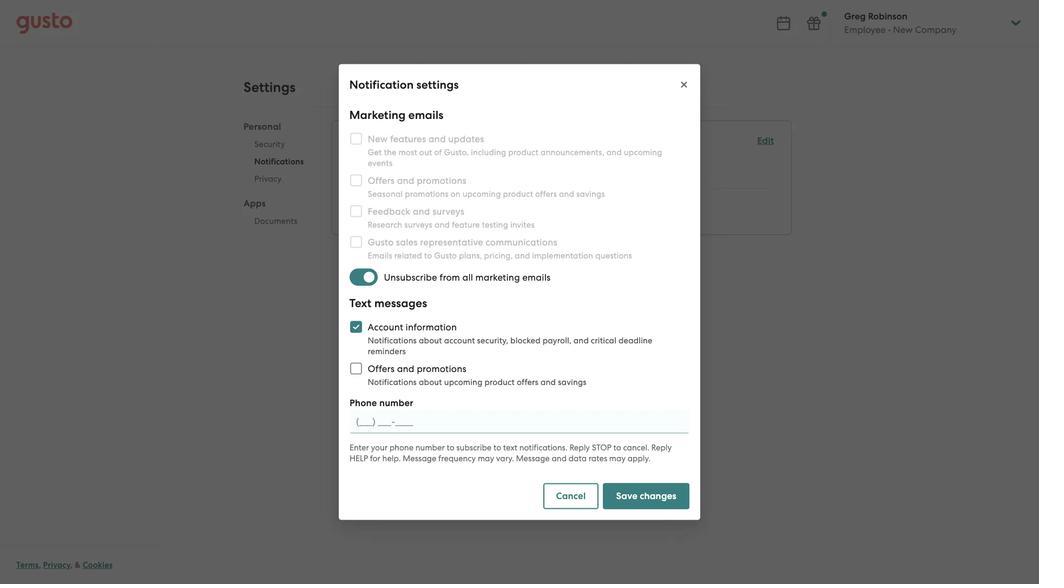 Task type: describe. For each thing, give the bounding box(es) containing it.
emails down events
[[363, 170, 390, 181]]

and inside enter your phone number to subscribe to text notifications. reply stop to cancel. reply help for help. message frequency may vary. message and data rates may apply.
[[552, 454, 567, 464]]

questions
[[596, 251, 632, 261]]

marketing
[[476, 272, 520, 283]]

text for text messages none
[[350, 196, 368, 207]]

phone
[[390, 443, 414, 453]]

1 vertical spatial product
[[503, 189, 533, 199]]

rates
[[589, 454, 607, 464]]

emails related to gusto plans, pricing, and implementation questions
[[368, 251, 632, 261]]

blocked
[[511, 336, 541, 346]]

notifications link
[[244, 153, 315, 170]]

text messages none
[[350, 196, 413, 220]]

research
[[368, 220, 403, 230]]

cancel.
[[623, 443, 649, 453]]

0 vertical spatial number
[[379, 398, 413, 409]]

list containing marketing emails
[[350, 156, 774, 221]]

data
[[569, 454, 587, 464]]

for
[[370, 454, 380, 464]]

from
[[440, 272, 460, 283]]

research surveys and feature testing invites
[[368, 220, 535, 230]]

notifications inside group
[[350, 135, 419, 149]]

phone number
[[350, 398, 413, 409]]

notifications down offers
[[368, 377, 417, 387]]

1 message from the left
[[403, 454, 436, 464]]

notifications inside notifications about account security, blocked payroll, and critical deadline reminders
[[368, 336, 417, 346]]

&
[[75, 561, 81, 570]]

related
[[395, 251, 422, 261]]

2 may from the left
[[609, 454, 626, 464]]

marketing for marketing emails all emails
[[350, 156, 395, 168]]

edit link
[[757, 135, 774, 147]]

unsubscribe from all marketing emails
[[384, 272, 551, 283]]

1 horizontal spatial privacy link
[[244, 170, 315, 188]]

save
[[616, 491, 638, 502]]

Unsubscribe from all marketing emails checkbox
[[350, 265, 384, 289]]

seasonal
[[368, 189, 403, 199]]

and inside get the most out of gusto, including product announcements, and upcoming events
[[607, 147, 622, 157]]

cancel button
[[543, 484, 599, 510]]

apps
[[244, 198, 266, 209]]

to left the text
[[494, 443, 501, 453]]

enter
[[350, 443, 369, 453]]

implementation
[[532, 251, 594, 261]]

number inside enter your phone number to subscribe to text notifications. reply stop to cancel. reply help for help. message frequency may vary. message and data rates may apply.
[[416, 443, 445, 453]]

to left gusto
[[424, 251, 432, 261]]

emails right the
[[398, 156, 426, 168]]

unsubscribe
[[384, 272, 437, 283]]

emails down settings
[[409, 108, 444, 122]]

notifications about upcoming product offers and savings
[[368, 377, 587, 387]]

critical
[[591, 336, 617, 346]]

Account information checkbox
[[344, 315, 368, 339]]

enter your phone number to subscribe to text notifications. reply stop to cancel. reply help for help. message frequency may vary. message and data rates may apply.
[[350, 443, 672, 464]]

privacy inside group
[[254, 174, 282, 184]]

invites
[[511, 220, 535, 230]]

none
[[350, 209, 373, 220]]

testing
[[482, 220, 508, 230]]

out
[[420, 147, 432, 157]]

to up frequency
[[447, 443, 454, 453]]

and right offers
[[397, 363, 415, 374]]

offers and promotions
[[368, 363, 467, 374]]

and down marketing emails element
[[559, 189, 575, 199]]

offers
[[368, 363, 395, 374]]

and down the payroll, at the right of the page
[[541, 377, 556, 387]]

terms
[[16, 561, 39, 570]]

notification
[[350, 78, 414, 92]]

personal
[[244, 121, 281, 133]]

1 , from the left
[[39, 561, 41, 570]]

text messages
[[350, 296, 428, 310]]

0 vertical spatial promotions
[[405, 189, 449, 199]]

surveys
[[405, 220, 433, 230]]

gusto
[[434, 251, 457, 261]]

1 vertical spatial privacy
[[43, 561, 70, 570]]

notifications about account security, blocked payroll, and critical deadline reminders
[[368, 336, 653, 356]]

stop
[[592, 443, 611, 453]]

information
[[406, 322, 457, 333]]

phone
[[350, 398, 377, 409]]

emails
[[368, 251, 393, 261]]

text messages element
[[350, 195, 774, 221]]

all
[[350, 170, 361, 181]]

notifications.
[[519, 443, 568, 453]]

security link
[[244, 136, 315, 153]]

help
[[350, 454, 368, 464]]

reminders
[[368, 347, 406, 356]]

payroll,
[[543, 336, 572, 346]]

upcoming inside get the most out of gusto, including product announcements, and upcoming events
[[624, 147, 663, 157]]

subscribe
[[456, 443, 492, 453]]

text for text messages
[[350, 296, 372, 310]]

save changes button
[[603, 484, 689, 510]]

2 vertical spatial product
[[485, 377, 515, 387]]



Task type: locate. For each thing, give the bounding box(es) containing it.
group
[[244, 121, 315, 233]]

product right including
[[509, 147, 539, 157]]

0 horizontal spatial privacy link
[[43, 561, 70, 570]]

0 horizontal spatial number
[[379, 398, 413, 409]]

may down stop
[[609, 454, 626, 464]]

terms , privacy , & cookies
[[16, 561, 113, 570]]

1 horizontal spatial ,
[[70, 561, 73, 570]]

group containing personal
[[244, 121, 315, 233]]

to
[[424, 251, 432, 261], [447, 443, 454, 453], [494, 443, 501, 453], [613, 443, 621, 453]]

documents link
[[244, 213, 315, 230]]

edit
[[757, 135, 774, 147]]

offers down notifications about account security, blocked payroll, and critical deadline reminders
[[517, 377, 539, 387]]

messages up account information
[[375, 296, 428, 310]]

1 may from the left
[[478, 454, 494, 464]]

plans,
[[459, 251, 482, 261]]

security
[[254, 140, 285, 149]]

1 vertical spatial promotions
[[417, 363, 467, 374]]

2 reply from the left
[[651, 443, 672, 453]]

notifications inside group
[[254, 157, 304, 167]]

1 horizontal spatial may
[[609, 454, 626, 464]]

1 vertical spatial offers
[[517, 377, 539, 387]]

1 text from the top
[[350, 196, 368, 207]]

get the most out of gusto, including product announcements, and upcoming events
[[368, 147, 663, 168]]

and inside notifications about account security, blocked payroll, and critical deadline reminders
[[574, 336, 589, 346]]

about
[[419, 336, 442, 346], [419, 377, 442, 387]]

1 vertical spatial about
[[419, 377, 442, 387]]

message down phone
[[403, 454, 436, 464]]

savings down marketing emails element
[[577, 189, 605, 199]]

may down subscribe
[[478, 454, 494, 464]]

1 horizontal spatial privacy
[[254, 174, 282, 184]]

1 vertical spatial text
[[350, 296, 372, 310]]

1 horizontal spatial number
[[416, 443, 445, 453]]

1 vertical spatial messages
[[375, 296, 428, 310]]

cookies button
[[83, 559, 113, 572]]

message down the notifications. at the bottom of page
[[516, 454, 550, 464]]

about down offers and promotions
[[419, 377, 442, 387]]

marketing for marketing emails
[[350, 108, 406, 122]]

message
[[403, 454, 436, 464], [516, 454, 550, 464]]

notifications down security link at the top left of the page
[[254, 157, 304, 167]]

frequency
[[438, 454, 476, 464]]

including
[[471, 147, 506, 157]]

notifications group
[[350, 134, 774, 221]]

privacy down notifications link
[[254, 174, 282, 184]]

account
[[444, 336, 475, 346]]

product up "invites"
[[503, 189, 533, 199]]

product inside get the most out of gusto, including product announcements, and upcoming events
[[509, 147, 539, 157]]

apply.
[[628, 454, 651, 464]]

0 vertical spatial marketing
[[350, 108, 406, 122]]

text inside notification settings dialog
[[350, 296, 372, 310]]

home image
[[16, 12, 73, 34]]

gusto navigation element
[[0, 47, 162, 90]]

notification settings
[[350, 78, 459, 92]]

privacy link
[[244, 170, 315, 188], [43, 561, 70, 570]]

changes
[[640, 491, 676, 502]]

0 horizontal spatial message
[[403, 454, 436, 464]]

security,
[[477, 336, 509, 346]]

0 vertical spatial product
[[509, 147, 539, 157]]

messages up research
[[370, 196, 413, 207]]

0 vertical spatial offers
[[536, 189, 557, 199]]

marketing emails
[[350, 108, 444, 122]]

to right stop
[[613, 443, 621, 453]]

vary.
[[496, 454, 514, 464]]

number right "phone"
[[379, 398, 413, 409]]

of
[[434, 147, 442, 157]]

0 vertical spatial savings
[[577, 189, 605, 199]]

reply up data at the right bottom of page
[[570, 443, 590, 453]]

gusto,
[[444, 147, 469, 157]]

Offers and promotions checkbox
[[344, 357, 368, 381]]

1 vertical spatial savings
[[558, 377, 587, 387]]

text up none
[[350, 196, 368, 207]]

account
[[368, 322, 404, 333]]

privacy link down security link at the top left of the page
[[244, 170, 315, 188]]

your
[[371, 443, 388, 453]]

privacy link left &
[[43, 561, 70, 570]]

marketing emails all emails
[[350, 156, 426, 181]]

events
[[368, 158, 393, 168]]

marketing inside notification settings dialog
[[350, 108, 406, 122]]

Phone number text field
[[350, 410, 689, 434]]

emails down implementation
[[523, 272, 551, 283]]

promotions
[[405, 189, 449, 199], [417, 363, 467, 374]]

messages for text messages
[[375, 296, 428, 310]]

documents
[[254, 216, 297, 226]]

and
[[607, 147, 622, 157], [559, 189, 575, 199], [435, 220, 450, 230], [515, 251, 530, 261], [574, 336, 589, 346], [397, 363, 415, 374], [541, 377, 556, 387], [552, 454, 567, 464]]

0 vertical spatial messages
[[370, 196, 413, 207]]

1 marketing from the top
[[350, 108, 406, 122]]

privacy left &
[[43, 561, 70, 570]]

on
[[451, 189, 461, 199]]

help.
[[382, 454, 401, 464]]

and right announcements, at top right
[[607, 147, 622, 157]]

deadline
[[619, 336, 653, 346]]

1 vertical spatial number
[[416, 443, 445, 453]]

messages inside text messages none
[[370, 196, 413, 207]]

seasonal promotions on upcoming product offers and savings
[[368, 189, 605, 199]]

marketing up all
[[350, 156, 395, 168]]

text inside text messages none
[[350, 196, 368, 207]]

2 about from the top
[[419, 377, 442, 387]]

notifications
[[350, 135, 419, 149], [254, 157, 304, 167], [368, 336, 417, 346], [368, 377, 417, 387]]

product down notifications about account security, blocked payroll, and critical deadline reminders
[[485, 377, 515, 387]]

pricing,
[[484, 251, 513, 261]]

2 marketing from the top
[[350, 156, 395, 168]]

the
[[384, 147, 397, 157]]

about inside notifications about account security, blocked payroll, and critical deadline reminders
[[419, 336, 442, 346]]

promotions down account
[[417, 363, 467, 374]]

1 reply from the left
[[570, 443, 590, 453]]

terms link
[[16, 561, 39, 570]]

messages
[[370, 196, 413, 207], [375, 296, 428, 310]]

upcoming
[[624, 147, 663, 157], [463, 189, 501, 199], [444, 377, 483, 387]]

offers down marketing emails element
[[536, 189, 557, 199]]

2 , from the left
[[70, 561, 73, 570]]

cancel
[[556, 491, 586, 502]]

get
[[368, 147, 382, 157]]

0 horizontal spatial reply
[[570, 443, 590, 453]]

1 about from the top
[[419, 336, 442, 346]]

text
[[503, 443, 517, 453]]

notifications up events
[[350, 135, 419, 149]]

most
[[399, 147, 418, 157]]

0 vertical spatial privacy
[[254, 174, 282, 184]]

number right phone
[[416, 443, 445, 453]]

messages for text messages none
[[370, 196, 413, 207]]

may
[[478, 454, 494, 464], [609, 454, 626, 464]]

offers
[[536, 189, 557, 199], [517, 377, 539, 387]]

messages inside notification settings dialog
[[375, 296, 428, 310]]

0 vertical spatial text
[[350, 196, 368, 207]]

notifications up reminders
[[368, 336, 417, 346]]

0 horizontal spatial may
[[478, 454, 494, 464]]

text up account information option
[[350, 296, 372, 310]]

marketing inside marketing emails all emails
[[350, 156, 395, 168]]

settings
[[417, 78, 459, 92]]

2 text from the top
[[350, 296, 372, 310]]

2 message from the left
[[516, 454, 550, 464]]

notification settings dialog
[[339, 64, 700, 520]]

announcements,
[[541, 147, 605, 157]]

and left data at the right bottom of page
[[552, 454, 567, 464]]

list
[[350, 156, 774, 221]]

1 vertical spatial privacy link
[[43, 561, 70, 570]]

account information
[[368, 322, 457, 333]]

2 vertical spatial upcoming
[[444, 377, 483, 387]]

about down information
[[419, 336, 442, 346]]

1 horizontal spatial reply
[[651, 443, 672, 453]]

0 horizontal spatial privacy
[[43, 561, 70, 570]]

1 horizontal spatial message
[[516, 454, 550, 464]]

savings down the payroll, at the right of the page
[[558, 377, 587, 387]]

emails
[[409, 108, 444, 122], [398, 156, 426, 168], [363, 170, 390, 181], [523, 272, 551, 283]]

about for and
[[419, 377, 442, 387]]

0 horizontal spatial ,
[[39, 561, 41, 570]]

marketing emails element
[[350, 156, 774, 189]]

reply
[[570, 443, 590, 453], [651, 443, 672, 453]]

1 vertical spatial marketing
[[350, 156, 395, 168]]

number
[[379, 398, 413, 409], [416, 443, 445, 453]]

settings
[[244, 79, 296, 96]]

text
[[350, 196, 368, 207], [350, 296, 372, 310]]

about for information
[[419, 336, 442, 346]]

and left feature
[[435, 220, 450, 230]]

promotions left on
[[405, 189, 449, 199]]

marketing down notification
[[350, 108, 406, 122]]

reply right cancel.
[[651, 443, 672, 453]]

0 vertical spatial upcoming
[[624, 147, 663, 157]]

save changes
[[616, 491, 676, 502]]

product
[[509, 147, 539, 157], [503, 189, 533, 199], [485, 377, 515, 387]]

1 vertical spatial upcoming
[[463, 189, 501, 199]]

and right pricing,
[[515, 251, 530, 261]]

and left critical
[[574, 336, 589, 346]]

feature
[[452, 220, 480, 230]]

0 vertical spatial about
[[419, 336, 442, 346]]

all
[[463, 272, 473, 283]]

cookies
[[83, 561, 113, 570]]

account menu element
[[830, 0, 1023, 46]]

savings
[[577, 189, 605, 199], [558, 377, 587, 387]]

0 vertical spatial privacy link
[[244, 170, 315, 188]]



Task type: vqa. For each thing, say whether or not it's contained in the screenshot.
Yes option
no



